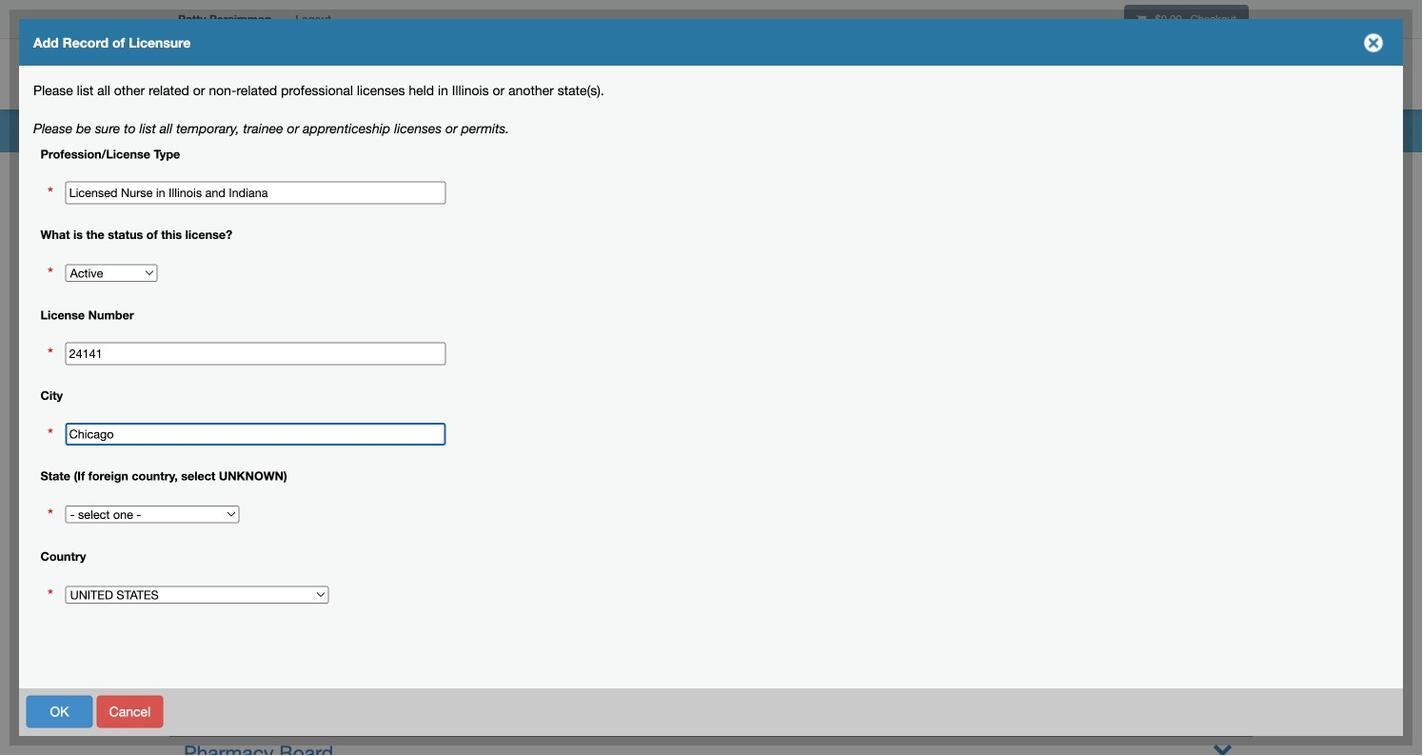 Task type: describe. For each thing, give the bounding box(es) containing it.
shopping cart image
[[1137, 14, 1147, 24]]

2 chevron down image from the top
[[1213, 739, 1233, 755]]



Task type: locate. For each thing, give the bounding box(es) containing it.
chevron down image
[[1213, 676, 1233, 696], [1213, 739, 1233, 755]]

0 vertical spatial chevron down image
[[1213, 676, 1233, 696]]

None button
[[26, 696, 93, 728], [97, 696, 163, 728], [248, 696, 324, 728], [328, 696, 381, 728], [1264, 696, 1382, 728], [26, 696, 93, 728], [97, 696, 163, 728], [248, 696, 324, 728], [328, 696, 381, 728], [1264, 696, 1382, 728]]

None text field
[[65, 423, 446, 446]]

None text field
[[65, 181, 446, 204], [65, 342, 446, 365], [65, 181, 446, 204], [65, 342, 446, 365]]

close window image
[[1359, 28, 1389, 58], [1359, 28, 1389, 58]]

1 chevron down image from the top
[[1213, 676, 1233, 696]]

1 vertical spatial chevron down image
[[1213, 739, 1233, 755]]

illinois department of financial and professional regulation image
[[169, 43, 603, 104]]



